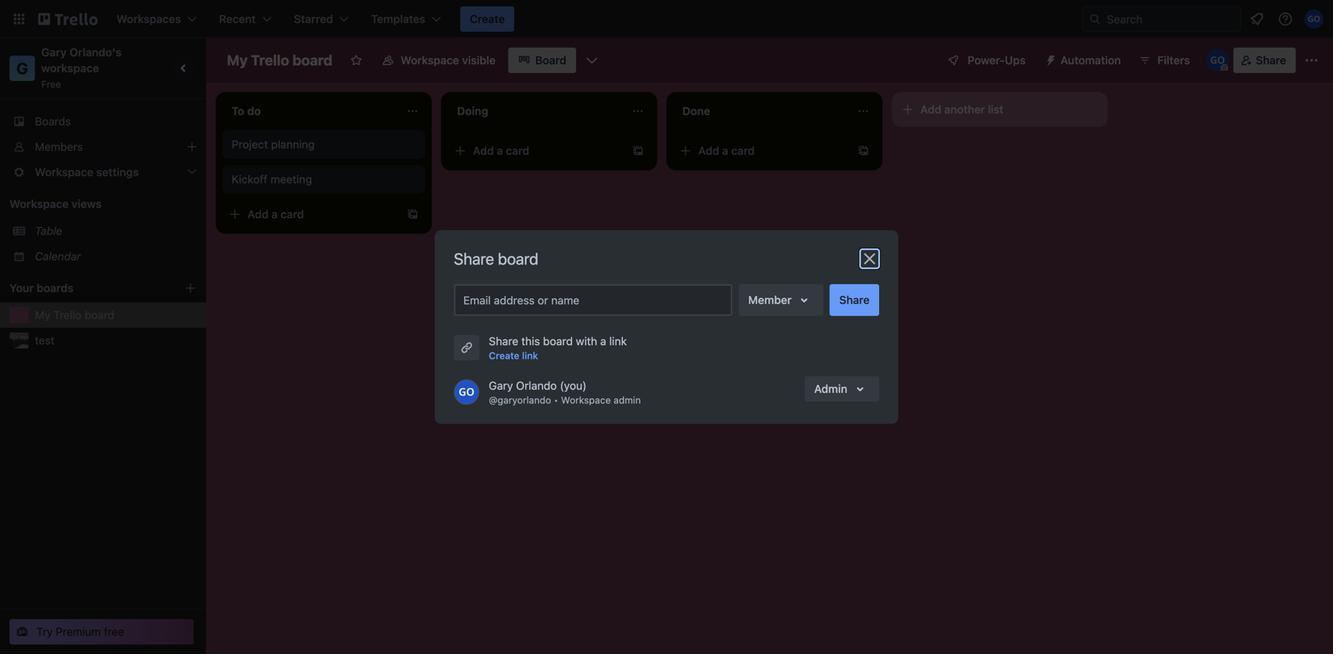 Task type: locate. For each thing, give the bounding box(es) containing it.
workspace
[[401, 54, 459, 67], [10, 197, 69, 210], [561, 395, 611, 406]]

workspace
[[41, 62, 99, 75]]

add a card button for leftmost create from template… icon
[[222, 202, 400, 227]]

add a card button
[[448, 138, 626, 164], [673, 138, 851, 164], [222, 202, 400, 227]]

create from template… image
[[632, 145, 645, 157], [407, 208, 419, 221]]

automation button
[[1039, 48, 1131, 73]]

gary for orlando's
[[41, 46, 67, 59]]

2 vertical spatial workspace
[[561, 395, 611, 406]]

admin
[[614, 395, 641, 406]]

0 vertical spatial workspace
[[401, 54, 459, 67]]

gary inside gary orlando's workspace free
[[41, 46, 67, 59]]

my trello board down your boards with 2 items 'element'
[[35, 308, 114, 322]]

•
[[554, 395, 559, 406]]

member
[[749, 293, 792, 306]]

2 horizontal spatial workspace
[[561, 395, 611, 406]]

create button
[[461, 6, 515, 32]]

add another list button
[[892, 92, 1108, 127]]

your boards
[[10, 281, 74, 295]]

2 horizontal spatial add a card
[[699, 144, 755, 157]]

add a card for add a card button associated with the rightmost create from template… icon
[[473, 144, 530, 157]]

1 vertical spatial link
[[522, 350, 538, 361]]

1 vertical spatial create
[[489, 350, 520, 361]]

a
[[497, 144, 503, 157], [723, 144, 729, 157], [272, 208, 278, 221], [601, 335, 607, 348]]

kickoff meeting
[[232, 173, 312, 186]]

0 horizontal spatial add a card button
[[222, 202, 400, 227]]

0 horizontal spatial link
[[522, 350, 538, 361]]

0 horizontal spatial card
[[281, 208, 304, 221]]

members link
[[0, 134, 206, 160]]

link right with
[[610, 335, 627, 348]]

0 vertical spatial create from template… image
[[632, 145, 645, 157]]

1 vertical spatial gary
[[489, 379, 513, 392]]

0 vertical spatial create
[[470, 12, 505, 25]]

2 horizontal spatial add a card button
[[673, 138, 851, 164]]

search image
[[1089, 13, 1102, 25]]

gary orlando (garyorlando) image right "filters"
[[1207, 49, 1230, 71]]

create up orlando
[[489, 350, 520, 361]]

add a card button for create from template… image
[[673, 138, 851, 164]]

gary orlando (you) @garyorlando • workspace admin
[[489, 379, 641, 406]]

a for add a card button for leftmost create from template… icon
[[272, 208, 278, 221]]

filters button
[[1134, 48, 1195, 73]]

workspace left the visible
[[401, 54, 459, 67]]

0 horizontal spatial my trello board
[[35, 308, 114, 322]]

g
[[16, 59, 28, 77]]

members
[[35, 140, 83, 153]]

power-
[[968, 54, 1005, 67]]

1 horizontal spatial workspace
[[401, 54, 459, 67]]

1 horizontal spatial gary
[[489, 379, 513, 392]]

gary for orlando
[[489, 379, 513, 392]]

0 horizontal spatial trello
[[53, 308, 82, 322]]

add for add a card button associated with the rightmost create from template… icon
[[473, 144, 494, 157]]

try
[[37, 625, 53, 638]]

1 horizontal spatial my
[[227, 52, 248, 69]]

my
[[227, 52, 248, 69], [35, 308, 50, 322]]

add for "add another list" button
[[921, 103, 942, 116]]

project
[[232, 138, 268, 151]]

create up the visible
[[470, 12, 505, 25]]

workspace inside 'gary orlando (you) @garyorlando • workspace admin'
[[561, 395, 611, 406]]

1 horizontal spatial link
[[610, 335, 627, 348]]

board
[[293, 52, 333, 69], [498, 249, 539, 268], [85, 308, 114, 322], [543, 335, 573, 348]]

card
[[506, 144, 530, 157], [732, 144, 755, 157], [281, 208, 304, 221]]

gary orlando (garyorlando) image
[[1305, 10, 1324, 29], [1207, 49, 1230, 71]]

0 vertical spatial share button
[[1234, 48, 1297, 73]]

0 vertical spatial gary orlando (garyorlando) image
[[1305, 10, 1324, 29]]

workspace up table
[[10, 197, 69, 210]]

add inside button
[[921, 103, 942, 116]]

gary orlando's workspace link
[[41, 46, 125, 75]]

free
[[104, 625, 124, 638]]

meeting
[[271, 173, 312, 186]]

gary
[[41, 46, 67, 59], [489, 379, 513, 392]]

gary up workspace
[[41, 46, 67, 59]]

a for add a card button related to create from template… image
[[723, 144, 729, 157]]

0 vertical spatial trello
[[251, 52, 289, 69]]

2 horizontal spatial card
[[732, 144, 755, 157]]

workspace for workspace visible
[[401, 54, 459, 67]]

share board
[[454, 249, 539, 268]]

my trello board left star or unstar board icon
[[227, 52, 333, 69]]

power-ups
[[968, 54, 1026, 67]]

share this board with a link create link
[[489, 335, 627, 361]]

star or unstar board image
[[350, 54, 363, 67]]

admin button
[[805, 376, 880, 402]]

share
[[1257, 54, 1287, 67], [454, 249, 494, 268], [840, 293, 870, 306], [489, 335, 519, 348]]

ups
[[1005, 54, 1026, 67]]

workspace down (you)
[[561, 395, 611, 406]]

workspace inside the workspace visible button
[[401, 54, 459, 67]]

0 vertical spatial my
[[227, 52, 248, 69]]

gary orlando (garyorlando) image
[[454, 380, 480, 405]]

gary orlando (garyorlando) image right open information menu icon
[[1305, 10, 1324, 29]]

workspace views
[[10, 197, 102, 210]]

gary inside 'gary orlando (you) @garyorlando • workspace admin'
[[489, 379, 513, 392]]

with
[[576, 335, 598, 348]]

0 horizontal spatial add a card
[[248, 208, 304, 221]]

add a card for add a card button related to create from template… image
[[699, 144, 755, 157]]

0 horizontal spatial gary orlando (garyorlando) image
[[1207, 49, 1230, 71]]

1 vertical spatial create from template… image
[[407, 208, 419, 221]]

project planning
[[232, 138, 315, 151]]

my trello board
[[227, 52, 333, 69], [35, 308, 114, 322]]

trello inside my trello board link
[[53, 308, 82, 322]]

visible
[[462, 54, 496, 67]]

your
[[10, 281, 34, 295]]

0 horizontal spatial workspace
[[10, 197, 69, 210]]

add board image
[[184, 282, 197, 295]]

1 horizontal spatial add a card button
[[448, 138, 626, 164]]

0 horizontal spatial gary
[[41, 46, 67, 59]]

share button
[[1234, 48, 1297, 73], [830, 284, 880, 316]]

@garyorlando
[[489, 395, 552, 406]]

0 horizontal spatial share button
[[830, 284, 880, 316]]

1 vertical spatial my trello board
[[35, 308, 114, 322]]

sm image
[[1039, 48, 1061, 70]]

1 vertical spatial my
[[35, 308, 50, 322]]

1 vertical spatial trello
[[53, 308, 82, 322]]

board
[[536, 54, 567, 67]]

share button down close "icon" at the right
[[830, 284, 880, 316]]

0 vertical spatial link
[[610, 335, 627, 348]]

workspace visible button
[[372, 48, 505, 73]]

1 horizontal spatial add a card
[[473, 144, 530, 157]]

0 vertical spatial gary
[[41, 46, 67, 59]]

1 horizontal spatial my trello board
[[227, 52, 333, 69]]

gary up @garyorlando
[[489, 379, 513, 392]]

share button down 0 notifications image
[[1234, 48, 1297, 73]]

Search field
[[1102, 7, 1241, 31]]

board inside my trello board link
[[85, 308, 114, 322]]

trello
[[251, 52, 289, 69], [53, 308, 82, 322]]

share inside share this board with a link create link
[[489, 335, 519, 348]]

create
[[470, 12, 505, 25], [489, 350, 520, 361]]

add a card
[[473, 144, 530, 157], [699, 144, 755, 157], [248, 208, 304, 221]]

0 vertical spatial my trello board
[[227, 52, 333, 69]]

link
[[610, 335, 627, 348], [522, 350, 538, 361]]

link down this
[[522, 350, 538, 361]]

1 vertical spatial workspace
[[10, 197, 69, 210]]

member button
[[739, 284, 824, 316]]

1 horizontal spatial trello
[[251, 52, 289, 69]]

add a card button for the rightmost create from template… icon
[[448, 138, 626, 164]]

show menu image
[[1304, 52, 1320, 68]]

1 horizontal spatial card
[[506, 144, 530, 157]]

add
[[921, 103, 942, 116], [473, 144, 494, 157], [699, 144, 720, 157], [248, 208, 269, 221]]

your boards with 2 items element
[[10, 279, 160, 298]]

0 notifications image
[[1248, 10, 1267, 29]]

1 vertical spatial gary orlando (garyorlando) image
[[1207, 49, 1230, 71]]



Task type: vqa. For each thing, say whether or not it's contained in the screenshot.
text field at left top
no



Task type: describe. For each thing, give the bounding box(es) containing it.
1 horizontal spatial create from template… image
[[632, 145, 645, 157]]

1 horizontal spatial share button
[[1234, 48, 1297, 73]]

my trello board link
[[35, 307, 197, 323]]

add another list
[[921, 103, 1004, 116]]

orlando's
[[70, 46, 122, 59]]

add for add a card button related to create from template… image
[[699, 144, 720, 157]]

g link
[[10, 56, 35, 81]]

kickoff
[[232, 173, 268, 186]]

premium
[[56, 625, 101, 638]]

open information menu image
[[1278, 11, 1294, 27]]

card for add a card button associated with the rightmost create from template… icon
[[506, 144, 530, 157]]

add a card for add a card button for leftmost create from template… icon
[[248, 208, 304, 221]]

my inside text box
[[227, 52, 248, 69]]

project planning link
[[232, 137, 416, 152]]

orlando
[[516, 379, 557, 392]]

kickoff meeting link
[[232, 171, 416, 187]]

create from template… image
[[857, 145, 870, 157]]

planning
[[271, 138, 315, 151]]

close image
[[861, 249, 880, 268]]

add for add a card button for leftmost create from template… icon
[[248, 208, 269, 221]]

card for add a card button for leftmost create from template… icon
[[281, 208, 304, 221]]

board inside share this board with a link create link
[[543, 335, 573, 348]]

Email address or name text field
[[464, 289, 730, 311]]

create inside share this board with a link create link
[[489, 350, 520, 361]]

test link
[[35, 333, 197, 349]]

boards
[[35, 115, 71, 128]]

1 horizontal spatial gary orlando (garyorlando) image
[[1305, 10, 1324, 29]]

another
[[945, 103, 986, 116]]

this
[[522, 335, 540, 348]]

admin
[[815, 382, 848, 395]]

workspace visible
[[401, 54, 496, 67]]

board link
[[509, 48, 576, 73]]

filters
[[1158, 54, 1191, 67]]

my trello board inside text box
[[227, 52, 333, 69]]

power-ups button
[[936, 48, 1036, 73]]

trello inside my trello board text box
[[251, 52, 289, 69]]

(you)
[[560, 379, 587, 392]]

primary element
[[0, 0, 1334, 38]]

Board name text field
[[219, 48, 341, 73]]

test
[[35, 334, 55, 347]]

0 horizontal spatial create from template… image
[[407, 208, 419, 221]]

gary orlando's workspace free
[[41, 46, 125, 90]]

calendar
[[35, 250, 81, 263]]

workspace for workspace views
[[10, 197, 69, 210]]

list
[[989, 103, 1004, 116]]

boards link
[[0, 109, 206, 134]]

create inside create button
[[470, 12, 505, 25]]

calendar link
[[35, 249, 197, 264]]

a for add a card button associated with the rightmost create from template… icon
[[497, 144, 503, 157]]

boards
[[37, 281, 74, 295]]

0 horizontal spatial my
[[35, 308, 50, 322]]

automation
[[1061, 54, 1122, 67]]

try premium free button
[[10, 619, 194, 645]]

card for add a card button related to create from template… image
[[732, 144, 755, 157]]

table link
[[35, 223, 197, 239]]

1 vertical spatial share button
[[830, 284, 880, 316]]

board inside my trello board text box
[[293, 52, 333, 69]]

views
[[72, 197, 102, 210]]

customize views image
[[584, 52, 600, 68]]

try premium free
[[37, 625, 124, 638]]

create link button
[[489, 348, 538, 364]]

free
[[41, 79, 61, 90]]

table
[[35, 224, 62, 237]]

a inside share this board with a link create link
[[601, 335, 607, 348]]



